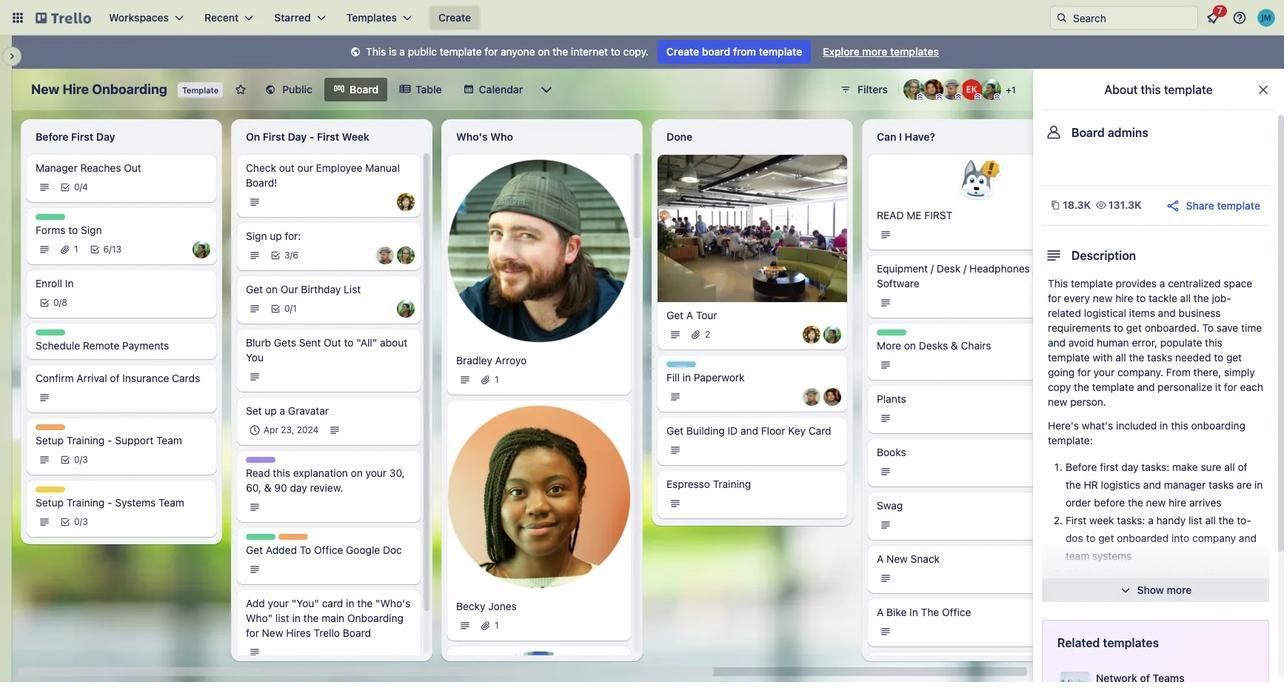 Task type: describe. For each thing, give the bounding box(es) containing it.
read this explanation on your 30, 60, & 90 day review. link
[[246, 466, 412, 495]]

add
[[246, 597, 265, 609]]

first
[[1100, 461, 1119, 473]]

2 vertical spatial in
[[909, 606, 918, 618]]

template right about
[[1164, 83, 1213, 96]]

1 right ellie kulick (elliekulick2) icon
[[1012, 84, 1016, 96]]

read
[[246, 467, 270, 479]]

priscilla parjet (priscillaparjet) image
[[397, 300, 415, 318]]

check
[[246, 161, 276, 174]]

get building id and floor key card link
[[666, 423, 838, 438]]

to up "items"
[[1136, 292, 1146, 304]]

here's what's included in this onboarding template:
[[1048, 419, 1245, 447]]

for right the going
[[1077, 366, 1091, 378]]

customize views image
[[539, 82, 554, 97]]

on right anyone
[[538, 45, 550, 58]]

in inside before first day tasks: make sure all of the hr logistics and manager tasks are in order before the new hire arrives first week tasks: a handy list all the to- dos to get onboarded into company and team systems who's who list: help the newbie orient themselves and learn all about the key people they'll encounter at work
[[1254, 478, 1263, 491]]

arrives
[[1189, 496, 1222, 509]]

jeremy miller (jeremymiller198) image
[[1257, 9, 1275, 27]]

the left the "who's
[[357, 597, 373, 609]]

0 left 8
[[53, 297, 59, 308]]

key
[[788, 424, 806, 437]]

all up company
[[1205, 514, 1216, 526]]

this member is an admin of this workspace. image for amy freiderson (amyfreiderson) icon
[[917, 93, 923, 100]]

0 / 3 for support
[[74, 454, 88, 465]]

1 horizontal spatial 6
[[293, 250, 298, 261]]

0 down our
[[284, 303, 290, 314]]

the left to-
[[1219, 514, 1234, 526]]

/ right desk
[[963, 262, 967, 275]]

/ down "forms to sign" "link"
[[109, 244, 112, 255]]

board!
[[246, 176, 277, 189]]

0 horizontal spatial samantha pivlot (samanthapivlot) image
[[397, 193, 415, 211]]

create for create board from template
[[666, 45, 699, 58]]

setup for setup training - systems team
[[36, 496, 64, 509]]

in right card
[[346, 597, 354, 609]]

/ right headphones
[[1033, 262, 1036, 275]]

about this template
[[1104, 83, 1213, 96]]

in inside here's what's included in this onboarding template:
[[1160, 419, 1168, 432]]

board admins
[[1072, 126, 1148, 139]]

2 horizontal spatial new
[[886, 552, 908, 565]]

0 vertical spatial a
[[686, 309, 693, 321]]

day for reaches
[[96, 130, 115, 143]]

about inside blurb gets sent out to "all" about you
[[380, 336, 407, 349]]

on right the more on the right of the page
[[904, 339, 916, 352]]

/ down enroll in
[[59, 297, 62, 308]]

Before First Day text field
[[27, 125, 216, 149]]

about
[[1104, 83, 1138, 96]]

3 for setup training - support team
[[82, 454, 88, 465]]

populate
[[1160, 336, 1202, 349]]

and inside get building id and floor key card link
[[740, 424, 758, 437]]

bradley arroyo link
[[456, 353, 622, 368]]

apr
[[264, 424, 278, 435]]

first right on on the left top of the page
[[263, 130, 285, 143]]

swag
[[877, 499, 903, 512]]

this member is an admin of this workspace. image for chris temperson (christemperson) "icon" to the right
[[955, 93, 962, 100]]

Who's Who text field
[[447, 125, 637, 149]]

1 vertical spatial color: orange, title: "support team" element
[[278, 534, 308, 540]]

0 / 3 for systems
[[74, 516, 88, 527]]

your inside read this explanation on your 30, 60, & 90 day review.
[[365, 467, 387, 479]]

first left week
[[317, 130, 339, 143]]

add your "you" card in the "who's who" list in the main onboarding for new hires trello board link
[[246, 596, 412, 641]]

of inside before first day tasks: make sure all of the hr logistics and manager tasks are in order before the new hire arrives first week tasks: a handy list all the to- dos to get onboarded into company and team systems who's who list: help the newbie orient themselves and learn all about the key people they'll encounter at work
[[1238, 461, 1247, 473]]

this right about
[[1141, 83, 1161, 96]]

workspaces
[[109, 11, 169, 24]]

arroyo
[[495, 354, 527, 367]]

1 horizontal spatial get
[[1126, 321, 1142, 334]]

a right is
[[399, 45, 405, 58]]

manual
[[365, 161, 400, 174]]

in inside in progress fill in paperwork
[[666, 361, 674, 372]]

help
[[1142, 567, 1163, 580]]

confirm arrival of insurance cards
[[36, 372, 200, 384]]

explore more templates
[[823, 45, 939, 58]]

setup training - systems team
[[36, 496, 184, 509]]

template up every
[[1071, 277, 1113, 290]]

0 down setup training - support team
[[74, 454, 80, 465]]

create for create
[[438, 11, 471, 24]]

- for setup training - systems team
[[107, 496, 112, 509]]

done
[[666, 130, 692, 143]]

131.3k
[[1108, 198, 1142, 211]]

building
[[686, 424, 725, 437]]

for inside add your "you" card in the "who's who" list in the main onboarding for new hires trello board
[[246, 626, 259, 639]]

0 horizontal spatial in
[[65, 277, 74, 290]]

team for setup training - support team
[[156, 434, 182, 447]]

2 horizontal spatial chris temperson (christemperson) image
[[942, 79, 963, 100]]

admins
[[1108, 126, 1148, 139]]

about inside before first day tasks: make sure all of the hr logistics and manager tasks are in order before the new hire arrives first week tasks: a handy list all the to- dos to get onboarded into company and team systems who's who list: help the newbie orient themselves and learn all about the key people they'll encounter at work
[[1183, 585, 1211, 598]]

get for get on our birthday list
[[246, 283, 263, 295]]

before
[[1094, 496, 1125, 509]]

color: green, title: "remote employees" element for more
[[877, 330, 906, 335]]

a bike in the office
[[877, 606, 971, 618]]

2
[[705, 329, 710, 340]]

copy.
[[623, 45, 649, 58]]

manager reaches out link
[[36, 161, 207, 175]]

/ down manager reaches out
[[80, 181, 82, 193]]

1 down our
[[293, 303, 297, 314]]

logistics
[[1101, 478, 1140, 491]]

get added to office google doc
[[246, 544, 402, 556]]

to left copy. at top
[[611, 45, 620, 58]]

1 horizontal spatial sign
[[246, 230, 267, 242]]

out inside manager reaches out link
[[124, 161, 141, 174]]

the down "you"
[[303, 612, 319, 624]]

set up a gravatar link
[[246, 404, 412, 418]]

/ down setup training - systems team
[[80, 516, 82, 527]]

fill in paperwork link
[[666, 370, 838, 385]]

the up show more
[[1166, 567, 1181, 580]]

onboarding inside board name text field
[[92, 81, 167, 97]]

week
[[342, 130, 369, 143]]

becky jones
[[456, 600, 517, 612]]

0 vertical spatial &
[[951, 339, 958, 352]]

every
[[1064, 292, 1090, 304]]

out inside blurb gets sent out to "all" about you
[[324, 336, 341, 349]]

new inside before first day tasks: make sure all of the hr logistics and manager tasks are in order before the new hire arrives first week tasks: a handy list all the to- dos to get onboarded into company and team systems who's who list: help the newbie orient themselves and learn all about the key people they'll encounter at work
[[1146, 496, 1166, 509]]

recent button
[[196, 6, 262, 30]]

color: green, title: "remote employees" element for forms
[[36, 214, 65, 220]]

training for setup training - systems team
[[66, 496, 105, 509]]

all down human
[[1115, 351, 1126, 364]]

1 down forms to sign
[[74, 244, 78, 255]]

order
[[1066, 496, 1091, 509]]

desk
[[937, 262, 961, 275]]

espresso training
[[666, 477, 751, 490]]

your inside this template provides a centralized space for every new hire to tackle all the job- related logistical items and business requirements to get onboarded. to save time and avoid human error, populate this template with all the tasks needed to get going for your company. from there, simply copy the template and personalize it for each new person.
[[1093, 366, 1115, 378]]

more
[[877, 339, 901, 352]]

related templates
[[1057, 636, 1159, 649]]

tasks inside before first day tasks: make sure all of the hr logistics and manager tasks are in order before the new hire arrives first week tasks: a handy list all the to- dos to get onboarded into company and team systems who's who list: help the newbie orient themselves and learn all about the key people they'll encounter at work
[[1209, 478, 1234, 491]]

in progress fill in paperwork
[[666, 361, 745, 383]]

color: green, title: "remote employees" element up added
[[246, 534, 275, 540]]

training for espresso training
[[713, 477, 751, 490]]

this member is an admin of this workspace. image for ellie kulick (elliekulick2) icon
[[975, 93, 981, 100]]

first inside text box
[[71, 130, 93, 143]]

get a tour link
[[666, 308, 838, 323]]

they'll
[[1101, 603, 1130, 615]]

this inside read this explanation on your 30, 60, & 90 day review.
[[273, 467, 290, 479]]

0 down setup training - systems team
[[74, 516, 80, 527]]

1 horizontal spatial chris temperson (christemperson) image
[[803, 388, 820, 406]]

get on our birthday list link
[[246, 282, 412, 297]]

the up person.
[[1074, 381, 1089, 393]]

the down "logistics"
[[1128, 496, 1143, 509]]

before first day
[[36, 130, 115, 143]]

headphones
[[969, 262, 1030, 275]]

share
[[1186, 199, 1214, 211]]

newbie
[[1184, 567, 1218, 580]]

andre gorte (andregorte) image for chris temperson (christemperson) "icon" to the middle
[[823, 388, 841, 406]]

confirm arrival of insurance cards link
[[36, 371, 207, 386]]

equipment / desk / headphones / software link
[[877, 261, 1043, 291]]

our
[[281, 283, 298, 295]]

1 vertical spatial get
[[1226, 351, 1242, 364]]

hires
[[286, 626, 311, 639]]

equipment
[[877, 262, 928, 275]]

2 horizontal spatial priscilla parjet (priscillaparjet) image
[[980, 79, 1001, 100]]

desks
[[919, 339, 948, 352]]

list inside add your "you" card in the "who's who" list in the main onboarding for new hires trello board
[[275, 612, 289, 624]]

get for get a tour
[[666, 309, 684, 321]]

color: purple, title: "project requires design" element
[[246, 457, 275, 463]]

0 horizontal spatial 6
[[103, 244, 109, 255]]

more on desks & chairs link
[[877, 338, 1043, 353]]

blurb
[[246, 336, 271, 349]]

equipment / desk / headphones / software
[[877, 262, 1036, 290]]

and down to-
[[1239, 532, 1257, 544]]

tasks inside this template provides a centralized space for every new hire to tackle all the job- related logistical items and business requirements to get onboarded. to save time and avoid human error, populate this template with all the tasks needed to get going for your company. from there, simply copy the template and personalize it for each new person.
[[1147, 351, 1172, 364]]

1 down the bradley arroyo
[[495, 374, 499, 385]]

training for setup training - support team
[[66, 434, 105, 447]]

provides
[[1116, 277, 1157, 290]]

calendar
[[479, 83, 523, 96]]

who's who
[[456, 130, 513, 143]]

set
[[246, 404, 262, 417]]

before for before first day tasks: make sure all of the hr logistics and manager tasks are in order before the new hire arrives first week tasks: a handy list all the to- dos to get onboarded into company and team systems who's who list: help the newbie orient themselves and learn all about the key people they'll encounter at work
[[1066, 461, 1097, 473]]

get inside before first day tasks: make sure all of the hr logistics and manager tasks are in order before the new hire arrives first week tasks: a handy list all the to- dos to get onboarded into company and team systems who's who list: help the newbie orient themselves and learn all about the key people they'll encounter at work
[[1098, 532, 1114, 544]]

1 horizontal spatial priscilla parjet (priscillaparjet) image
[[823, 326, 841, 343]]

8
[[62, 297, 67, 308]]

90
[[274, 481, 287, 494]]

the up business at right
[[1194, 292, 1209, 304]]

23,
[[281, 424, 294, 435]]

0 left 4
[[74, 181, 80, 193]]

for up related
[[1048, 292, 1061, 304]]

setup training - systems team link
[[36, 495, 207, 510]]

blurb gets sent out to "all" about you link
[[246, 335, 412, 365]]

0 horizontal spatial chris temperson (christemperson) image
[[376, 247, 394, 264]]

more for show
[[1167, 584, 1192, 596]]

and down company.
[[1137, 381, 1155, 393]]

on first day - first week
[[246, 130, 369, 143]]

gravatar
[[288, 404, 329, 417]]

read me first
[[877, 209, 953, 221]]

this for this template provides a centralized space for every new hire to tackle all the job- related logistical items and business requirements to get onboarded. to save time and avoid human error, populate this template with all the tasks needed to get going for your company. from there, simply copy the template and personalize it for each new person.
[[1048, 277, 1068, 290]]

for right it
[[1224, 381, 1237, 393]]

forms to sign
[[36, 224, 102, 236]]

1 horizontal spatial samantha pivlot (samanthapivlot) image
[[803, 326, 820, 343]]

and left avoid on the right
[[1048, 336, 1066, 349]]

plants
[[877, 392, 906, 405]]

centralized
[[1168, 277, 1221, 290]]

this for this is a public template for anyone on the internet to copy.
[[366, 45, 386, 58]]

primary element
[[0, 0, 1284, 36]]

1 vertical spatial tasks:
[[1117, 514, 1145, 526]]

in up hires
[[292, 612, 300, 624]]

a up 23,
[[280, 404, 285, 417]]

0 horizontal spatial new
[[1048, 395, 1067, 408]]

personalize
[[1158, 381, 1212, 393]]

and down the tackle
[[1158, 307, 1176, 319]]

requirements
[[1048, 321, 1111, 334]]

learn
[[1143, 585, 1167, 598]]

orient
[[1221, 567, 1249, 580]]

arrival
[[77, 372, 107, 384]]

board inside add your "you" card in the "who's who" list in the main onboarding for new hires trello board
[[343, 626, 371, 639]]

4
[[82, 181, 88, 193]]

create board from template
[[666, 45, 802, 58]]

books
[[877, 446, 906, 458]]

review.
[[310, 481, 343, 494]]

for left anyone
[[485, 45, 498, 58]]

out
[[279, 161, 295, 174]]

on left our
[[266, 283, 278, 295]]



Task type: locate. For each thing, give the bounding box(es) containing it.
in inside in progress fill in paperwork
[[683, 371, 691, 383]]

color: green, title: "remote employees" element up schedule
[[36, 330, 65, 335]]

to right dos
[[1086, 532, 1096, 544]]

taco alert image
[[955, 153, 1007, 204]]

1 vertical spatial list
[[275, 612, 289, 624]]

2 horizontal spatial get
[[1226, 351, 1242, 364]]

this left the onboarding
[[1171, 419, 1188, 432]]

0 horizontal spatial of
[[110, 372, 120, 384]]

3 this member is an admin of this workspace. image from the left
[[955, 93, 962, 100]]

get left the tour
[[666, 309, 684, 321]]

a up the tackle
[[1160, 277, 1165, 290]]

1 horizontal spatial day
[[1121, 461, 1139, 473]]

1 this member is an admin of this workspace. image from the left
[[917, 93, 923, 100]]

3 down for: on the left
[[284, 250, 290, 261]]

this inside this template provides a centralized space for every new hire to tackle all the job- related logistical items and business requirements to get onboarded. to save time and avoid human error, populate this template with all the tasks needed to get going for your company. from there, simply copy the template and personalize it for each new person.
[[1205, 336, 1222, 349]]

tasks: left make
[[1141, 461, 1170, 473]]

tasks:
[[1141, 461, 1170, 473], [1117, 514, 1145, 526]]

1 horizontal spatial your
[[365, 467, 387, 479]]

and right "logistics"
[[1143, 478, 1161, 491]]

2 vertical spatial training
[[66, 496, 105, 509]]

0 horizontal spatial this member is an admin of this workspace. image
[[917, 93, 923, 100]]

0 vertical spatial about
[[380, 336, 407, 349]]

3 for setup training - systems team
[[82, 516, 88, 527]]

amy freiderson (amyfreiderson) image
[[903, 79, 924, 100]]

systems
[[1092, 549, 1132, 562]]

1 horizontal spatial list
[[1188, 514, 1202, 526]]

1 horizontal spatial onboarding
[[347, 612, 404, 624]]

added
[[266, 544, 297, 556]]

0 vertical spatial color: orange, title: "support team" element
[[36, 424, 65, 430]]

to up there, on the bottom right of the page
[[1214, 351, 1223, 364]]

1 vertical spatial about
[[1183, 585, 1211, 598]]

ellie kulick (elliekulick2) image
[[961, 79, 982, 100]]

first up dos
[[1066, 514, 1087, 526]]

day inside text box
[[96, 130, 115, 143]]

0 / 8
[[53, 297, 67, 308]]

list
[[344, 283, 361, 295]]

1 horizontal spatial office
[[942, 606, 971, 618]]

new inside board name text field
[[31, 81, 59, 97]]

card
[[808, 424, 831, 437]]

more
[[862, 45, 887, 58], [1167, 584, 1192, 596]]

0 horizontal spatial your
[[268, 597, 289, 609]]

new up logistical
[[1093, 292, 1113, 304]]

explore
[[823, 45, 860, 58]]

1 horizontal spatial create
[[666, 45, 699, 58]]

/ down setup training - support team
[[80, 454, 82, 465]]

get
[[1126, 321, 1142, 334], [1226, 351, 1242, 364], [1098, 532, 1114, 544]]

- inside text field
[[309, 130, 314, 143]]

template inside create board from template link
[[759, 45, 802, 58]]

0 vertical spatial team
[[156, 434, 182, 447]]

1 horizontal spatial out
[[324, 336, 341, 349]]

up left for: on the left
[[270, 230, 282, 242]]

tasks down error,
[[1147, 351, 1172, 364]]

1 setup from the top
[[36, 434, 64, 447]]

to right added
[[300, 544, 311, 556]]

your left the 30,
[[365, 467, 387, 479]]

1 down jones
[[495, 620, 499, 631]]

0 vertical spatial -
[[309, 130, 314, 143]]

who right who's
[[490, 130, 513, 143]]

setup training - support team link
[[36, 433, 207, 448]]

open information menu image
[[1232, 10, 1247, 25]]

day inside text field
[[288, 130, 307, 143]]

0 horizontal spatial onboarding
[[92, 81, 167, 97]]

save
[[1216, 321, 1238, 334]]

0 vertical spatial create
[[438, 11, 471, 24]]

1 vertical spatial a
[[877, 552, 884, 565]]

payments
[[122, 339, 169, 352]]

priscilla parjet (priscillaparjet) image
[[980, 79, 1001, 100], [193, 241, 210, 258], [823, 326, 841, 343]]

onboarding
[[92, 81, 167, 97], [347, 612, 404, 624]]

the up company.
[[1129, 351, 1144, 364]]

the left hr
[[1066, 478, 1081, 491]]

0 horizontal spatial priscilla parjet (priscillaparjet) image
[[193, 241, 210, 258]]

2 horizontal spatial your
[[1093, 366, 1115, 378]]

this is a public template for anyone on the internet to copy.
[[366, 45, 649, 58]]

0 horizontal spatial before
[[36, 130, 68, 143]]

onboarded.
[[1145, 321, 1199, 334]]

chris temperson (christemperson) image
[[942, 79, 963, 100], [376, 247, 394, 264], [803, 388, 820, 406]]

and
[[1158, 307, 1176, 319], [1048, 336, 1066, 349], [1137, 381, 1155, 393], [740, 424, 758, 437], [1143, 478, 1161, 491], [1239, 532, 1257, 544], [1123, 585, 1141, 598]]

color: sky, title: "in progress" element
[[666, 361, 715, 372]]

1 this member is an admin of this workspace. image from the left
[[975, 93, 981, 100]]

template inside share template button
[[1217, 199, 1260, 211]]

day
[[96, 130, 115, 143], [288, 130, 307, 143]]

template up the going
[[1048, 351, 1090, 364]]

manager
[[36, 161, 78, 174]]

becky
[[456, 600, 485, 612]]

espresso
[[666, 477, 710, 490]]

0 vertical spatial office
[[314, 544, 343, 556]]

manager reaches out
[[36, 161, 141, 174]]

0 vertical spatial get
[[1126, 321, 1142, 334]]

color: green, title: "remote employees" element for schedule
[[36, 330, 65, 335]]

search image
[[1056, 12, 1068, 24]]

insurance
[[122, 372, 169, 384]]

0 vertical spatial your
[[1093, 366, 1115, 378]]

sent
[[299, 336, 321, 349]]

18.3k
[[1063, 198, 1091, 211]]

chris temperson (christemperson) image right amy freiderson (amyfreiderson) icon
[[942, 79, 963, 100]]

related
[[1048, 307, 1081, 319]]

read this explanation on your 30, 60, & 90 day review.
[[246, 467, 405, 494]]

before inside text box
[[36, 130, 68, 143]]

in right are
[[1254, 478, 1263, 491]]

priscilla parjet (priscillaparjet) image left +
[[980, 79, 1001, 100]]

templates
[[890, 45, 939, 58], [1103, 636, 1159, 649]]

60,
[[246, 481, 261, 494]]

sign inside "link"
[[81, 224, 102, 236]]

1 horizontal spatial this member is an admin of this workspace. image
[[936, 93, 943, 100]]

setup
[[36, 434, 64, 447], [36, 496, 64, 509]]

1 horizontal spatial to
[[1202, 321, 1214, 334]]

samantha pivlot (samanthapivlot) image
[[397, 193, 415, 211], [803, 326, 820, 343]]

first
[[71, 130, 93, 143], [263, 130, 285, 143], [317, 130, 339, 143], [1066, 514, 1087, 526]]

to inside blurb gets sent out to "all" about you
[[344, 336, 354, 349]]

on right explanation
[[351, 467, 363, 479]]

to inside this template provides a centralized space for every new hire to tackle all the job- related logistical items and business requirements to get onboarded. to save time and avoid human error, populate this template with all the tasks needed to get going for your company. from there, simply copy the template and personalize it for each new person.
[[1202, 321, 1214, 334]]

1 vertical spatial office
[[942, 606, 971, 618]]

all right sure on the bottom right of the page
[[1224, 461, 1235, 473]]

0 vertical spatial 0 / 3
[[74, 454, 88, 465]]

create left board
[[666, 45, 699, 58]]

& left 90
[[264, 481, 271, 494]]

templates down they'll
[[1103, 636, 1159, 649]]

day right 90
[[290, 481, 307, 494]]

birthday
[[301, 283, 341, 295]]

a up onboarded
[[1148, 514, 1154, 526]]

0 horizontal spatial day
[[96, 130, 115, 143]]

0 vertical spatial tasks:
[[1141, 461, 1170, 473]]

0 vertical spatial onboarding
[[92, 81, 167, 97]]

hire
[[63, 81, 89, 97]]

1 vertical spatial out
[[324, 336, 341, 349]]

more up at
[[1167, 584, 1192, 596]]

who inside text box
[[490, 130, 513, 143]]

key
[[1232, 585, 1249, 598]]

out
[[124, 161, 141, 174], [324, 336, 341, 349]]

board link
[[324, 78, 387, 101]]

list up hires
[[275, 612, 289, 624]]

0 vertical spatial training
[[66, 434, 105, 447]]

day inside before first day tasks: make sure all of the hr logistics and manager tasks are in order before the new hire arrives first week tasks: a handy list all the to- dos to get onboarded into company and team systems who's who list: help the newbie orient themselves and learn all about the key people they'll encounter at work
[[1121, 461, 1139, 473]]

0 horizontal spatial to
[[300, 544, 311, 556]]

0 vertical spatial who
[[490, 130, 513, 143]]

2 vertical spatial your
[[268, 597, 289, 609]]

1 vertical spatial onboarding
[[347, 612, 404, 624]]

setup for setup training - support team
[[36, 434, 64, 447]]

list
[[1188, 514, 1202, 526], [275, 612, 289, 624]]

0 horizontal spatial get
[[1098, 532, 1114, 544]]

doc
[[383, 544, 402, 556]]

to inside before first day tasks: make sure all of the hr logistics and manager tasks are in order before the new hire arrives first week tasks: a handy list all the to- dos to get onboarded into company and team systems who's who list: help the newbie orient themselves and learn all about the key people they'll encounter at work
[[1086, 532, 1096, 544]]

1 horizontal spatial hire
[[1169, 496, 1186, 509]]

new down who"
[[262, 626, 283, 639]]

0 vertical spatial templates
[[890, 45, 939, 58]]

2024
[[297, 424, 319, 435]]

show more button
[[1042, 578, 1269, 602]]

a inside before first day tasks: make sure all of the hr logistics and manager tasks are in order before the new hire arrives first week tasks: a handy list all the to- dos to get onboarded into company and team systems who's who list: help the newbie orient themselves and learn all about the key people they'll encounter at work
[[1148, 514, 1154, 526]]

before up hr
[[1066, 461, 1097, 473]]

template:
[[1048, 434, 1093, 447]]

sign right "forms"
[[81, 224, 102, 236]]

progress
[[677, 361, 715, 372]]

2 horizontal spatial new
[[1146, 496, 1166, 509]]

2 this member is an admin of this workspace. image from the left
[[994, 93, 1000, 100]]

1 horizontal spatial this member is an admin of this workspace. image
[[994, 93, 1000, 100]]

1 vertical spatial 0 / 3
[[74, 516, 88, 527]]

paperwork
[[694, 371, 745, 383]]

workspaces button
[[100, 6, 193, 30]]

hire inside this template provides a centralized space for every new hire to tackle all the job- related logistical items and business requirements to get onboarded. to save time and avoid human error, populate this template with all the tasks needed to get going for your company. from there, simply copy the template and personalize it for each new person.
[[1115, 292, 1133, 304]]

in right fill
[[683, 371, 691, 383]]

2 horizontal spatial this member is an admin of this workspace. image
[[955, 93, 962, 100]]

create inside button
[[438, 11, 471, 24]]

0 horizontal spatial list
[[275, 612, 289, 624]]

0 vertical spatial samantha pivlot (samanthapivlot) image
[[397, 193, 415, 211]]

tasks
[[1147, 351, 1172, 364], [1209, 478, 1234, 491]]

star or unstar board image
[[235, 84, 247, 96]]

0 horizontal spatial office
[[314, 544, 343, 556]]

3 down setup training - support team
[[82, 454, 88, 465]]

1 vertical spatial of
[[1238, 461, 1247, 473]]

2 vertical spatial a
[[877, 606, 884, 618]]

chairs
[[961, 339, 991, 352]]

team inside the setup training - systems team link
[[159, 496, 184, 509]]

1 horizontal spatial color: orange, title: "support team" element
[[278, 534, 308, 540]]

0 horizontal spatial sign
[[81, 224, 102, 236]]

Done text field
[[658, 125, 847, 149]]

0 horizontal spatial &
[[264, 481, 271, 494]]

1 vertical spatial templates
[[1103, 636, 1159, 649]]

0 vertical spatial this
[[366, 45, 386, 58]]

0 horizontal spatial about
[[380, 336, 407, 349]]

color: orange, title: "support team" element down confirm
[[36, 424, 65, 430]]

On First Day - First Week text field
[[237, 125, 427, 149]]

team inside the setup training - support team link
[[156, 434, 182, 447]]

fill
[[666, 371, 680, 383]]

color: orange, title: "support team" element
[[36, 424, 65, 430], [278, 534, 308, 540]]

all down 'centralized'
[[1180, 292, 1191, 304]]

more for explore
[[862, 45, 887, 58]]

get for get building id and floor key card
[[666, 424, 684, 437]]

me
[[907, 209, 922, 221]]

1 vertical spatial andre gorte (andregorte) image
[[823, 388, 841, 406]]

1 vertical spatial up
[[265, 404, 277, 417]]

color: yellow, title: "systems team" element
[[36, 487, 65, 492]]

color: green, title: "remote employees" element
[[36, 214, 65, 220], [36, 330, 65, 335], [877, 330, 906, 335], [246, 534, 275, 540]]

get down "items"
[[1126, 321, 1142, 334]]

logistical
[[1084, 307, 1126, 319]]

this member is an admin of this workspace. image
[[917, 93, 923, 100], [936, 93, 943, 100], [955, 93, 962, 100]]

day for out
[[288, 130, 307, 143]]

onboarding up the before first day text box
[[92, 81, 167, 97]]

training left support
[[66, 434, 105, 447]]

onboarding inside add your "you" card in the "who's who" list in the main onboarding for new hires trello board
[[347, 612, 404, 624]]

in up 8
[[65, 277, 74, 290]]

new left snack
[[886, 552, 908, 565]]

1 day from the left
[[96, 130, 115, 143]]

onboarding down the "who's
[[347, 612, 404, 624]]

out right sent
[[324, 336, 341, 349]]

2 setup from the top
[[36, 496, 64, 509]]

0 vertical spatial hire
[[1115, 292, 1133, 304]]

the left key
[[1214, 585, 1229, 598]]

more inside button
[[1167, 584, 1192, 596]]

0 vertical spatial 3
[[284, 250, 290, 261]]

6
[[103, 244, 109, 255], [293, 250, 298, 261]]

new left hire
[[31, 81, 59, 97]]

items
[[1129, 307, 1155, 319]]

team
[[156, 434, 182, 447], [159, 496, 184, 509]]

1 vertical spatial new
[[886, 552, 908, 565]]

who inside before first day tasks: make sure all of the hr logistics and manager tasks are in order before the new hire arrives first week tasks: a handy list all the to- dos to get onboarded into company and team systems who's who list: help the newbie orient themselves and learn all about the key people they'll encounter at work
[[1098, 567, 1120, 580]]

1 vertical spatial 3
[[82, 454, 88, 465]]

reaches
[[80, 161, 121, 174]]

get on our birthday list
[[246, 283, 361, 295]]

before for before first day
[[36, 130, 68, 143]]

who's
[[456, 130, 488, 143]]

1
[[1012, 84, 1016, 96], [74, 244, 78, 255], [293, 303, 297, 314], [495, 374, 499, 385], [495, 620, 499, 631]]

& right desks
[[951, 339, 958, 352]]

this inside here's what's included in this onboarding template:
[[1171, 419, 1188, 432]]

team for setup training - systems team
[[159, 496, 184, 509]]

person.
[[1070, 395, 1106, 408]]

this
[[366, 45, 386, 58], [1048, 277, 1068, 290]]

new down copy
[[1048, 395, 1067, 408]]

systems
[[115, 496, 156, 509]]

2 vertical spatial chris temperson (christemperson) image
[[803, 388, 820, 406]]

before up manager
[[36, 130, 68, 143]]

more on desks & chairs
[[877, 339, 991, 352]]

Board name text field
[[24, 78, 175, 101]]

0 horizontal spatial color: orange, title: "support team" element
[[36, 424, 65, 430]]

7 notifications image
[[1204, 9, 1222, 27]]

0 vertical spatial new
[[1093, 292, 1113, 304]]

sign up for: link
[[246, 229, 412, 244]]

enroll
[[36, 277, 62, 290]]

- for setup training - support team
[[107, 434, 112, 447]]

create
[[438, 11, 471, 24], [666, 45, 699, 58]]

from
[[1166, 366, 1191, 378]]

0 vertical spatial more
[[862, 45, 887, 58]]

Search field
[[1068, 7, 1197, 29]]

the left internet
[[553, 45, 568, 58]]

this member is an admin of this workspace. image for amy freiderson (amyfreiderson) icon's the andre gorte (andregorte) image
[[936, 93, 943, 100]]

to
[[611, 45, 620, 58], [68, 224, 78, 236], [1136, 292, 1146, 304], [1114, 321, 1123, 334], [344, 336, 354, 349], [1214, 351, 1223, 364], [1086, 532, 1096, 544]]

- left systems
[[107, 496, 112, 509]]

0 horizontal spatial tasks
[[1147, 351, 1172, 364]]

this member is an admin of this workspace. image for right priscilla parjet (priscillaparjet) image
[[994, 93, 1000, 100]]

sm image
[[348, 45, 363, 60]]

anyone
[[501, 45, 535, 58]]

get for get added to office google doc
[[246, 544, 263, 556]]

sign
[[81, 224, 102, 236], [246, 230, 267, 242]]

all
[[1180, 292, 1191, 304], [1115, 351, 1126, 364], [1224, 461, 1235, 473], [1205, 514, 1216, 526], [1170, 585, 1181, 598]]

samantha pivlot (samanthapivlot) image down manual
[[397, 193, 415, 211]]

1 vertical spatial tasks
[[1209, 478, 1234, 491]]

andre gorte (andregorte) image for amy freiderson (amyfreiderson) icon
[[923, 79, 943, 100]]

0 vertical spatial board
[[350, 83, 379, 96]]

hire up handy
[[1169, 496, 1186, 509]]

& inside read this explanation on your 30, 60, & 90 day review.
[[264, 481, 271, 494]]

2 this member is an admin of this workspace. image from the left
[[936, 93, 943, 100]]

1 vertical spatial before
[[1066, 461, 1097, 473]]

1 vertical spatial hire
[[1169, 496, 1186, 509]]

your right 'add'
[[268, 597, 289, 609]]

Can I Have? text field
[[868, 125, 1057, 149]]

day up reaches
[[96, 130, 115, 143]]

your
[[1093, 366, 1115, 378], [365, 467, 387, 479], [268, 597, 289, 609]]

office left "google" at bottom
[[314, 544, 343, 556]]

templates up amy freiderson (amyfreiderson) icon
[[890, 45, 939, 58]]

1 vertical spatial -
[[107, 434, 112, 447]]

a new snack
[[877, 552, 940, 565]]

are
[[1237, 478, 1252, 491]]

team right systems
[[159, 496, 184, 509]]

all right learn
[[1170, 585, 1181, 598]]

template up person.
[[1092, 381, 1134, 393]]

to up human
[[1114, 321, 1123, 334]]

your inside add your "you" card in the "who's who" list in the main onboarding for new hires trello board
[[268, 597, 289, 609]]

+
[[1006, 84, 1012, 96]]

1 vertical spatial new
[[1048, 395, 1067, 408]]

2 0 / 3 from the top
[[74, 516, 88, 527]]

a for a bike in the office
[[877, 606, 884, 618]]

0 vertical spatial day
[[1121, 461, 1139, 473]]

list:
[[1123, 567, 1140, 580]]

day up "logistics"
[[1121, 461, 1139, 473]]

on inside read this explanation on your 30, 60, & 90 day review.
[[351, 467, 363, 479]]

0 vertical spatial up
[[270, 230, 282, 242]]

first inside before first day tasks: make sure all of the hr logistics and manager tasks are in order before the new hire arrives first week tasks: a handy list all the to- dos to get onboarded into company and team systems who's who list: help the newbie orient themselves and learn all about the key people they'll encounter at work
[[1066, 514, 1087, 526]]

amy freiderson (amyfreiderson) image
[[397, 247, 415, 264]]

2 vertical spatial -
[[107, 496, 112, 509]]

0 vertical spatial before
[[36, 130, 68, 143]]

/ left desk
[[931, 262, 934, 275]]

to down business at right
[[1202, 321, 1214, 334]]

a left the tour
[[686, 309, 693, 321]]

board for board admins
[[1072, 126, 1105, 139]]

1 0 / 3 from the top
[[74, 454, 88, 465]]

day inside read this explanation on your 30, 60, & 90 day review.
[[290, 481, 307, 494]]

get a tour
[[666, 309, 717, 321]]

list inside before first day tasks: make sure all of the hr logistics and manager tasks are in order before the new hire arrives first week tasks: a handy list all the to- dos to get onboarded into company and team systems who's who list: help the newbie orient themselves and learn all about the key people they'll encounter at work
[[1188, 514, 1202, 526]]

schedule
[[36, 339, 80, 352]]

hire inside before first day tasks: make sure all of the hr logistics and manager tasks are in order before the new hire arrives first week tasks: a handy list all the to- dos to get onboarded into company and team systems who's who list: help the newbie orient themselves and learn all about the key people they'll encounter at work
[[1169, 496, 1186, 509]]

company
[[1192, 532, 1236, 544]]

back to home image
[[36, 6, 91, 30]]

up
[[270, 230, 282, 242], [265, 404, 277, 417]]

your down the with
[[1093, 366, 1115, 378]]

/ down our
[[290, 303, 293, 314]]

who"
[[246, 612, 273, 624]]

3 down setup training - systems team
[[82, 516, 88, 527]]

this member is an admin of this workspace. image
[[975, 93, 981, 100], [994, 93, 1000, 100]]

0 vertical spatial in
[[65, 277, 74, 290]]

board left admins
[[1072, 126, 1105, 139]]

a for a new snack
[[877, 552, 884, 565]]

2 day from the left
[[288, 130, 307, 143]]

public
[[282, 83, 312, 96]]

0 horizontal spatial day
[[290, 481, 307, 494]]

a inside this template provides a centralized space for every new hire to tackle all the job- related logistical items and business requirements to get onboarded. to save time and avoid human error, populate this template with all the tasks needed to get going for your company. from there, simply copy the template and personalize it for each new person.
[[1160, 277, 1165, 290]]

6 down for: on the left
[[293, 250, 298, 261]]

and down the list:
[[1123, 585, 1141, 598]]

0 vertical spatial new
[[31, 81, 59, 97]]

up for a
[[265, 404, 277, 417]]

0 vertical spatial setup
[[36, 434, 64, 447]]

1 vertical spatial &
[[264, 481, 271, 494]]

up for for:
[[270, 230, 282, 242]]

new inside add your "you" card in the "who's who" list in the main onboarding for new hires trello board
[[262, 626, 283, 639]]

0 vertical spatial priscilla parjet (priscillaparjet) image
[[980, 79, 1001, 100]]

before inside before first day tasks: make sure all of the hr logistics and manager tasks are in order before the new hire arrives first week tasks: a handy list all the to- dos to get onboarded into company and team systems who's who list: help the newbie orient themselves and learn all about the key people they'll encounter at work
[[1066, 461, 1097, 473]]

andre gorte (andregorte) image
[[923, 79, 943, 100], [823, 388, 841, 406]]

manager
[[1164, 478, 1206, 491]]

1 horizontal spatial new
[[262, 626, 283, 639]]

0 / 3 down setup training - support team
[[74, 454, 88, 465]]

a
[[686, 309, 693, 321], [877, 552, 884, 565], [877, 606, 884, 618]]

0 vertical spatial to
[[1202, 321, 1214, 334]]

template down create button
[[440, 45, 482, 58]]

get
[[246, 283, 263, 295], [666, 309, 684, 321], [666, 424, 684, 437], [246, 544, 263, 556]]

cards
[[172, 372, 200, 384]]

tour
[[696, 309, 717, 321]]

0 horizontal spatial templates
[[890, 45, 939, 58]]

this inside this template provides a centralized space for every new hire to tackle all the job- related logistical items and business requirements to get onboarded. to save time and avoid human error, populate this template with all the tasks needed to get going for your company. from there, simply copy the template and personalize it for each new person.
[[1048, 277, 1068, 290]]

public
[[408, 45, 437, 58]]

1 vertical spatial board
[[1072, 126, 1105, 139]]

new up handy
[[1146, 496, 1166, 509]]

0 vertical spatial chris temperson (christemperson) image
[[942, 79, 963, 100]]

templates
[[346, 11, 397, 24]]

to right "forms"
[[68, 224, 78, 236]]

/ down for: on the left
[[290, 250, 293, 261]]

1 horizontal spatial templates
[[1103, 636, 1159, 649]]

board for board
[[350, 83, 379, 96]]

template right from on the right
[[759, 45, 802, 58]]



Task type: vqa. For each thing, say whether or not it's contained in the screenshot.
Ups to the top
no



